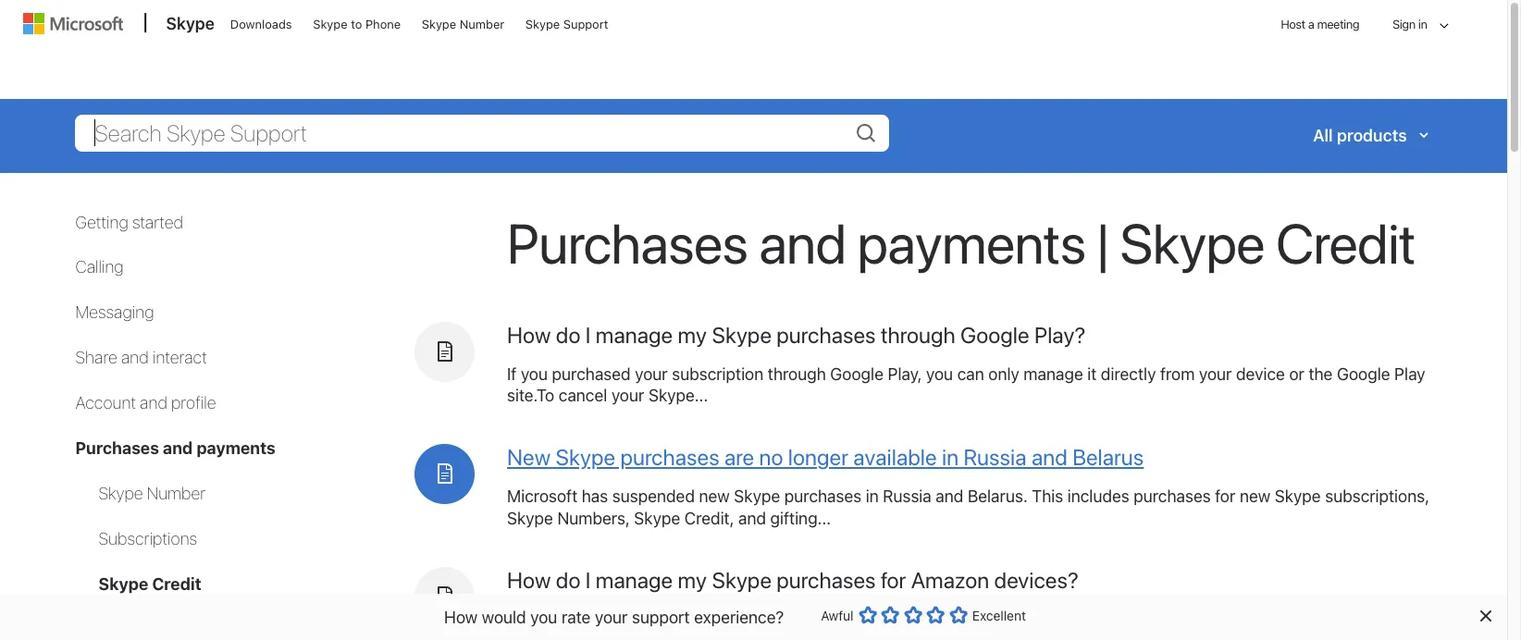 Task type: locate. For each thing, give the bounding box(es) containing it.
if inside the on skype for amazon devices, some functions are not available from within the app. if you can't find what you are looking for, you can access it from your skype...
[[1134, 610, 1143, 629]]

0 horizontal spatial russia
[[883, 487, 931, 506]]

skype left downloads link
[[166, 14, 215, 33]]

1 horizontal spatial the
[[1309, 364, 1333, 384]]

and right share
[[121, 348, 149, 368]]

russia left belarus.
[[883, 487, 931, 506]]

your inside the on skype for amazon devices, some functions are not available from within the app. if you can't find what you are looking for, you can access it from your skype...
[[706, 632, 739, 640]]

from
[[1160, 364, 1195, 384], [982, 610, 1016, 629], [667, 632, 702, 640]]

skype number link up subscriptions
[[98, 484, 206, 503]]

available
[[853, 444, 937, 470], [913, 610, 977, 629]]

0 vertical spatial skype number
[[422, 17, 504, 31]]

skype... inside the on skype for amazon devices, some functions are not available from within the app. if you can't find what you are looking for, you can access it from your skype...
[[743, 632, 802, 640]]

0 horizontal spatial in
[[866, 487, 879, 506]]

0 horizontal spatial purchases
[[75, 439, 159, 458]]

manage
[[596, 322, 673, 347], [1024, 364, 1083, 384], [596, 567, 673, 593]]

skype left support
[[525, 17, 560, 31]]

russia inside microsoft has suspended new skype purchases in russia and belarus. this includes purchases for new skype subscriptions, skype numbers, skype credit, and gifting...
[[883, 487, 931, 506]]

0 horizontal spatial it
[[653, 632, 663, 640]]

1 vertical spatial manage
[[1024, 364, 1083, 384]]

through down how do i manage my skype purchases through google play?
[[768, 364, 826, 384]]

getting started
[[75, 212, 183, 232]]

1 vertical spatial skype...
[[743, 632, 802, 640]]

russia
[[964, 444, 1027, 470], [883, 487, 931, 506]]

0 horizontal spatial for
[[583, 610, 604, 629]]

0 vertical spatial skype number link
[[413, 1, 513, 45]]

skype
[[166, 14, 215, 33], [313, 17, 348, 31], [422, 17, 456, 31], [525, 17, 560, 31], [1120, 210, 1265, 275], [712, 322, 772, 347], [556, 444, 615, 470], [98, 484, 143, 503], [734, 487, 780, 506], [1275, 487, 1321, 506], [507, 509, 553, 529], [634, 509, 680, 529], [712, 567, 772, 593], [98, 575, 148, 594], [533, 610, 579, 629]]

skype number link right phone
[[413, 1, 513, 45]]

0 vertical spatial payments
[[857, 210, 1086, 275]]

1 vertical spatial the
[[1069, 610, 1093, 629]]

1 horizontal spatial through
[[881, 322, 955, 347]]

credit
[[1276, 210, 1416, 275], [152, 575, 201, 594]]

from right directly
[[1160, 364, 1195, 384]]

1 vertical spatial do
[[556, 567, 581, 593]]

1 horizontal spatial it
[[1087, 364, 1097, 384]]

1 vertical spatial from
[[982, 610, 1016, 629]]

a
[[1308, 17, 1314, 31]]

0 vertical spatial it
[[1087, 364, 1097, 384]]

1 horizontal spatial for
[[881, 567, 906, 593]]

my up 'devices,'
[[678, 567, 707, 593]]

skype support
[[525, 17, 608, 31]]

support
[[632, 607, 690, 627]]

0 horizontal spatial the
[[1069, 610, 1093, 629]]

1 horizontal spatial number
[[460, 17, 504, 31]]

0 vertical spatial in
[[1418, 17, 1427, 31]]

skype number
[[422, 17, 504, 31], [98, 484, 206, 503]]

skype right phone
[[422, 17, 456, 31]]

2 horizontal spatial from
[[1160, 364, 1195, 384]]

are
[[724, 444, 754, 470], [857, 610, 880, 629], [1324, 610, 1347, 629]]

1 horizontal spatial from
[[982, 610, 1016, 629]]

2 vertical spatial manage
[[596, 567, 673, 593]]

purchases for purchases and payments
[[75, 439, 159, 458]]

1 vertical spatial through
[[768, 364, 826, 384]]

1 horizontal spatial russia
[[964, 444, 1027, 470]]

1 horizontal spatial payments
[[857, 210, 1086, 275]]

belarus
[[1072, 444, 1144, 470]]

5 option from the left
[[949, 606, 968, 625]]

0 vertical spatial if
[[507, 364, 517, 384]]

how up site.to
[[507, 322, 551, 347]]

0 horizontal spatial number
[[147, 484, 206, 503]]

your down the "purchased"
[[611, 386, 644, 406]]

2 horizontal spatial for
[[1215, 487, 1236, 506]]

skype...
[[648, 386, 708, 406], [743, 632, 802, 640]]

rate
[[562, 607, 591, 627]]

how left would
[[444, 607, 478, 627]]

sign
[[1393, 17, 1415, 31]]

in
[[1418, 17, 1427, 31], [942, 444, 959, 470], [866, 487, 879, 506]]

microsoft has suspended new skype purchases in russia and belarus. this includes purchases for new skype subscriptions, skype numbers, skype credit, and gifting...
[[507, 487, 1429, 529]]

how
[[507, 322, 551, 347], [507, 567, 551, 593], [444, 607, 478, 627]]

0 vertical spatial do
[[556, 322, 581, 347]]

1 horizontal spatial can
[[957, 364, 984, 384]]

directly
[[1101, 364, 1156, 384]]

manage for how do i manage my skype purchases for amazon devices?
[[596, 567, 673, 593]]

skype number for "skype number" link to the right
[[422, 17, 504, 31]]

number
[[460, 17, 504, 31], [147, 484, 206, 503]]

and left profile
[[140, 393, 167, 413]]

google left play
[[1337, 364, 1390, 384]]

1 vertical spatial credit
[[152, 575, 201, 594]]

russia up belarus.
[[964, 444, 1027, 470]]

skype right the |
[[1120, 210, 1265, 275]]

0 vertical spatial can
[[957, 364, 984, 384]]

account
[[75, 393, 136, 413]]

1 vertical spatial if
[[1134, 610, 1143, 629]]

1 vertical spatial available
[[913, 610, 977, 629]]

1 vertical spatial skype number
[[98, 484, 206, 503]]

0 vertical spatial number
[[460, 17, 504, 31]]

1 vertical spatial purchases
[[75, 439, 159, 458]]

1 vertical spatial amazon
[[608, 610, 668, 629]]

0 horizontal spatial amazon
[[608, 610, 668, 629]]

in right sign
[[1418, 17, 1427, 31]]

in down new skype purchases are no longer available in russia and belarus in the bottom of the page
[[866, 487, 879, 506]]

how up the on
[[507, 567, 551, 593]]

if up site.to
[[507, 364, 517, 384]]

suspended
[[612, 487, 695, 506]]

amazon up access
[[608, 610, 668, 629]]

0 horizontal spatial can
[[566, 632, 593, 640]]

1 i from the top
[[586, 322, 591, 347]]

through
[[881, 322, 955, 347], [768, 364, 826, 384]]

1 horizontal spatial google
[[960, 322, 1029, 347]]

can inside if you purchased your subscription through google play, you can only manage it directly from your device or the google play site.to cancel your skype...
[[957, 364, 984, 384]]

1 vertical spatial russia
[[883, 487, 931, 506]]

|
[[1097, 210, 1109, 275]]

are left looking
[[1324, 610, 1347, 629]]

0 vertical spatial for
[[1215, 487, 1236, 506]]

number left skype support
[[460, 17, 504, 31]]

do for how do i manage my skype purchases through google play?
[[556, 322, 581, 347]]

on
[[507, 610, 529, 629]]

2 horizontal spatial are
[[1324, 610, 1347, 629]]

1 horizontal spatial skype number
[[422, 17, 504, 31]]

how would you rate your support experience?
[[444, 607, 784, 627]]

manage up the "purchased"
[[596, 322, 673, 347]]

can left only
[[957, 364, 984, 384]]

2 horizontal spatial in
[[1418, 17, 1427, 31]]

calling link
[[75, 258, 124, 277]]

manage up how would you rate your support experience?
[[596, 567, 673, 593]]

credit inside tab list
[[152, 575, 201, 594]]

skype number up subscriptions
[[98, 484, 206, 503]]

manage down play?
[[1024, 364, 1083, 384]]

skype credit
[[98, 575, 201, 594]]

skype left to
[[313, 17, 348, 31]]

1 do from the top
[[556, 322, 581, 347]]

it
[[1087, 364, 1097, 384], [653, 632, 663, 640]]

2 vertical spatial from
[[667, 632, 702, 640]]

it down support
[[653, 632, 663, 640]]

host a meeting
[[1281, 17, 1359, 31]]

number down purchases and payments
[[147, 484, 206, 503]]

dismiss the survey image
[[1478, 609, 1492, 624]]

it left directly
[[1087, 364, 1097, 384]]

skype inside skype to phone link
[[313, 17, 348, 31]]

0 vertical spatial amazon
[[911, 567, 989, 593]]

1 vertical spatial number
[[147, 484, 206, 503]]

and up this
[[1031, 444, 1068, 470]]

1 horizontal spatial in
[[942, 444, 959, 470]]

0 vertical spatial from
[[1160, 364, 1195, 384]]

0 vertical spatial manage
[[596, 322, 673, 347]]

in up microsoft has suspended new skype purchases in russia and belarus. this includes purchases for new skype subscriptions, skype numbers, skype credit, and gifting...
[[942, 444, 959, 470]]

only
[[988, 364, 1019, 384]]

purchases for purchases and payments | skype credit
[[507, 210, 748, 275]]

0 horizontal spatial skype number
[[98, 484, 206, 503]]

google up only
[[960, 322, 1029, 347]]

0 vertical spatial the
[[1309, 364, 1333, 384]]

amazon up the on skype for amazon devices, some functions are not available from within the app. if you can't find what you are looking for, you can access it from your skype...
[[911, 567, 989, 593]]

skype right the on
[[533, 610, 579, 629]]

messaging link
[[75, 303, 154, 322]]

google left play,
[[830, 364, 884, 384]]

the inside the on skype for amazon devices, some functions are not available from within the app. if you can't find what you are looking for, you can access it from your skype...
[[1069, 610, 1093, 629]]

1 horizontal spatial skype...
[[743, 632, 802, 640]]

1 vertical spatial can
[[566, 632, 593, 640]]

your
[[635, 364, 668, 384], [1199, 364, 1232, 384], [611, 386, 644, 406], [595, 607, 628, 627], [706, 632, 739, 640]]

messaging
[[75, 303, 154, 322]]

can
[[957, 364, 984, 384], [566, 632, 593, 640]]

number inside tab list
[[147, 484, 206, 503]]

1 horizontal spatial if
[[1134, 610, 1143, 629]]

Search Skype Support text field
[[75, 114, 889, 151]]

purchases
[[507, 210, 748, 275], [75, 439, 159, 458]]

play?
[[1034, 322, 1086, 347]]

0 vertical spatial my
[[678, 322, 707, 347]]

1 horizontal spatial amazon
[[911, 567, 989, 593]]

skype... down some
[[743, 632, 802, 640]]

4 option from the left
[[926, 606, 945, 625]]

skype down microsoft
[[507, 509, 553, 529]]

skype down no
[[734, 487, 780, 506]]

1 horizontal spatial credit
[[1276, 210, 1416, 275]]

1 vertical spatial for
[[881, 567, 906, 593]]

0 horizontal spatial new
[[699, 487, 730, 506]]

1 vertical spatial skype number link
[[98, 484, 206, 503]]

how would you rate your support experience? list box
[[858, 602, 968, 635]]

0 horizontal spatial skype...
[[648, 386, 708, 406]]

skype inside skype support link
[[525, 17, 560, 31]]

skype number link
[[413, 1, 513, 45], [98, 484, 206, 503]]

do up the "purchased"
[[556, 322, 581, 347]]

includes
[[1067, 487, 1129, 506]]

skype up "has"
[[556, 444, 615, 470]]

if you purchased your subscription through google play, you can only manage it directly from your device or the google play site.to cancel your skype...
[[507, 364, 1425, 406]]

play,
[[888, 364, 922, 384]]

my up subscription
[[678, 322, 707, 347]]

2 vertical spatial for
[[583, 610, 604, 629]]

the left 'app.' at bottom right
[[1069, 610, 1093, 629]]

1 vertical spatial how
[[507, 567, 551, 593]]

available right not
[[913, 610, 977, 629]]

and down profile
[[163, 439, 193, 458]]

available right 'longer' on the bottom right
[[853, 444, 937, 470]]

skype inside the on skype for amazon devices, some functions are not available from within the app. if you can't find what you are looking for, you can access it from your skype...
[[533, 610, 579, 629]]

can down rate
[[566, 632, 593, 640]]

2 my from the top
[[678, 567, 707, 593]]

support
[[563, 17, 608, 31]]

skype number inside tab list
[[98, 484, 206, 503]]

1 vertical spatial payments
[[196, 439, 275, 458]]

0 vertical spatial i
[[586, 322, 591, 347]]

0 horizontal spatial if
[[507, 364, 517, 384]]

1 vertical spatial i
[[586, 567, 591, 593]]

i up rate
[[586, 567, 591, 593]]

the right or
[[1309, 364, 1333, 384]]

0 horizontal spatial credit
[[152, 575, 201, 594]]

0 horizontal spatial are
[[724, 444, 754, 470]]

0 vertical spatial purchases
[[507, 210, 748, 275]]

share
[[75, 348, 117, 368]]

new
[[699, 487, 730, 506], [1240, 487, 1271, 506]]

not
[[885, 610, 909, 629]]

if right 'app.' at bottom right
[[1134, 610, 1143, 629]]

0 horizontal spatial skype number link
[[98, 484, 206, 503]]

0 horizontal spatial through
[[768, 364, 826, 384]]

0 vertical spatial how
[[507, 322, 551, 347]]

skype number right phone
[[422, 17, 504, 31]]

from down 'devices,'
[[667, 632, 702, 640]]

1 horizontal spatial new
[[1240, 487, 1271, 506]]

tab list
[[75, 483, 396, 640]]

i up the "purchased"
[[586, 322, 591, 347]]

subscription
[[672, 364, 764, 384]]

0 vertical spatial russia
[[964, 444, 1027, 470]]

within
[[1020, 610, 1064, 629]]

are left not
[[857, 610, 880, 629]]

2 vertical spatial in
[[866, 487, 879, 506]]

number for "skype number" link to the right
[[460, 17, 504, 31]]

skype... down subscription
[[648, 386, 708, 406]]

microsoft
[[507, 487, 578, 506]]

play
[[1394, 364, 1425, 384]]

menu bar
[[14, 0, 1493, 98]]

my
[[678, 322, 707, 347], [678, 567, 707, 593]]

calling
[[75, 258, 124, 277]]

1 horizontal spatial are
[[857, 610, 880, 629]]

are left no
[[724, 444, 754, 470]]

from left within
[[982, 610, 1016, 629]]

0 vertical spatial through
[[881, 322, 955, 347]]

1 horizontal spatial purchases
[[507, 210, 748, 275]]

0 vertical spatial skype...
[[648, 386, 708, 406]]

microsoft image
[[23, 13, 123, 34]]

1 vertical spatial it
[[653, 632, 663, 640]]

2 do from the top
[[556, 567, 581, 593]]

1 my from the top
[[678, 322, 707, 347]]

i for how do i manage my skype purchases through google play?
[[586, 322, 591, 347]]

google
[[960, 322, 1029, 347], [830, 364, 884, 384], [1337, 364, 1390, 384]]

for
[[1215, 487, 1236, 506], [881, 567, 906, 593], [583, 610, 604, 629]]

do for how do i manage my skype purchases for amazon devices?
[[556, 567, 581, 593]]

option
[[858, 606, 877, 625], [881, 606, 899, 625], [904, 606, 922, 625], [926, 606, 945, 625], [949, 606, 968, 625]]

2 vertical spatial how
[[444, 607, 478, 627]]

skype down the suspended
[[634, 509, 680, 529]]

on skype for amazon devices, some functions are not available from within the app. if you can't find what you are looking for, you can access it from your skype...
[[507, 610, 1405, 640]]

0 horizontal spatial payments
[[196, 439, 275, 458]]

if inside if you purchased your subscription through google play, you can only manage it directly from your device or the google play site.to cancel your skype...
[[507, 364, 517, 384]]

1 vertical spatial my
[[678, 567, 707, 593]]

looking
[[1351, 610, 1405, 629]]

gifting...
[[770, 509, 831, 529]]

through up play,
[[881, 322, 955, 347]]

payments for purchases and payments | skype credit
[[857, 210, 1086, 275]]

payments
[[857, 210, 1086, 275], [196, 439, 275, 458]]

do up rate
[[556, 567, 581, 593]]

payments for purchases and payments
[[196, 439, 275, 458]]

2 i from the top
[[586, 567, 591, 593]]

your down 'devices,'
[[706, 632, 739, 640]]



Task type: describe. For each thing, give the bounding box(es) containing it.
for,
[[507, 632, 531, 640]]

numbers,
[[557, 509, 630, 529]]

you right play,
[[926, 364, 953, 384]]

no
[[759, 444, 783, 470]]

skype credit link
[[98, 575, 201, 594]]

credit,
[[684, 509, 734, 529]]

skype up experience?
[[712, 567, 772, 593]]

skype inside skype link
[[166, 14, 215, 33]]

belarus.
[[968, 487, 1028, 506]]

host
[[1281, 17, 1305, 31]]

to
[[351, 17, 362, 31]]

would
[[482, 607, 526, 627]]

app.
[[1097, 610, 1129, 629]]

skype up subscriptions
[[98, 484, 143, 503]]

it inside the on skype for amazon devices, some functions are not available from within the app. if you can't find what you are looking for, you can access it from your skype...
[[653, 632, 663, 640]]

you right "what"
[[1293, 610, 1319, 629]]

sign in
[[1393, 17, 1427, 31]]

your right the "purchased"
[[635, 364, 668, 384]]

some
[[738, 610, 779, 629]]

cancel
[[559, 386, 607, 406]]

has
[[582, 487, 608, 506]]

new skype purchases are no longer available in russia and belarus
[[507, 444, 1144, 470]]

1 new from the left
[[699, 487, 730, 506]]

skype link
[[157, 1, 220, 51]]

the inside if you purchased your subscription through google play, you can only manage it directly from your device or the google play site.to cancel your skype...
[[1309, 364, 1333, 384]]

how for how do i manage my skype purchases through google play?
[[507, 322, 551, 347]]

phone
[[365, 17, 401, 31]]

and right credit,
[[738, 509, 766, 529]]

skype... inside if you purchased your subscription through google play, you can only manage it directly from your device or the google play site.to cancel your skype...
[[648, 386, 708, 406]]

find
[[1220, 610, 1248, 629]]

purchased
[[552, 364, 631, 384]]

1 vertical spatial in
[[942, 444, 959, 470]]

skype to phone
[[313, 17, 401, 31]]

available inside the on skype for amazon devices, some functions are not available from within the app. if you can't find what you are looking for, you can access it from your skype...
[[913, 610, 977, 629]]

profile
[[171, 393, 216, 413]]

you right the on
[[530, 607, 557, 627]]

1 option from the left
[[858, 606, 877, 625]]

and left belarus.
[[936, 487, 963, 506]]

how do i manage my skype purchases through google play?
[[507, 322, 1086, 347]]

you left the can't
[[1147, 610, 1174, 629]]

site.to
[[507, 386, 554, 406]]

subscriptions
[[98, 529, 197, 549]]

it inside if you purchased your subscription through google play, you can only manage it directly from your device or the google play site.to cancel your skype...
[[1087, 364, 1097, 384]]

excellent
[[972, 608, 1026, 624]]

device
[[1236, 364, 1285, 384]]

started
[[132, 212, 183, 232]]

manage for how do i manage my skype purchases through google play?
[[596, 322, 673, 347]]

new
[[507, 444, 551, 470]]

you up site.to
[[521, 364, 548, 384]]

and up how do i manage my skype purchases through google play?
[[759, 210, 846, 275]]

0 horizontal spatial from
[[667, 632, 702, 640]]

this
[[1032, 487, 1063, 506]]

skype support link
[[517, 1, 617, 45]]

or
[[1289, 364, 1304, 384]]

tab list containing skype number
[[75, 483, 396, 640]]

share and interact
[[75, 348, 207, 368]]

interact
[[153, 348, 207, 368]]

through inside if you purchased your subscription through google play, you can only manage it directly from your device or the google play site.to cancel your skype...
[[768, 364, 826, 384]]

share and interact link
[[75, 348, 207, 368]]

awful
[[821, 608, 854, 624]]

2 option from the left
[[881, 606, 899, 625]]

your left device
[[1199, 364, 1232, 384]]

my for how do i manage my skype purchases through google play?
[[678, 322, 707, 347]]

purchases and payments
[[75, 439, 275, 458]]

functions
[[783, 610, 853, 629]]

devices,
[[673, 610, 734, 629]]

my for how do i manage my skype purchases for amazon devices?
[[678, 567, 707, 593]]

0 vertical spatial credit
[[1276, 210, 1416, 275]]

how do i manage my skype purchases for amazon devices?
[[507, 567, 1079, 593]]

devices?
[[994, 567, 1079, 593]]

amazon inside the on skype for amazon devices, some functions are not available from within the app. if you can't find what you are looking for, you can access it from your skype...
[[608, 610, 668, 629]]

downloads
[[230, 17, 292, 31]]

longer
[[788, 444, 848, 470]]

downloads link
[[222, 1, 300, 45]]

skype number for the left "skype number" link
[[98, 484, 206, 503]]

account and profile link
[[75, 393, 216, 413]]

2 horizontal spatial google
[[1337, 364, 1390, 384]]

manage inside if you purchased your subscription through google play, you can only manage it directly from your device or the google play site.to cancel your skype...
[[1024, 364, 1083, 384]]

0 horizontal spatial google
[[830, 364, 884, 384]]

2 new from the left
[[1240, 487, 1271, 506]]

menu bar containing host a meeting
[[14, 0, 1493, 98]]

subscriptions link
[[98, 529, 197, 549]]

meeting
[[1317, 17, 1359, 31]]

skype down subscriptions
[[98, 575, 148, 594]]

from inside if you purchased your subscription through google play, you can only manage it directly from your device or the google play site.to cancel your skype...
[[1160, 364, 1195, 384]]

purchases and payments | skype credit
[[507, 210, 1416, 275]]

number for the left "skype number" link
[[147, 484, 206, 503]]

0 vertical spatial available
[[853, 444, 937, 470]]

i for how do i manage my skype purchases for amazon devices?
[[586, 567, 591, 593]]

can inside the on skype for amazon devices, some functions are not available from within the app. if you can't find what you are looking for, you can access it from your skype...
[[566, 632, 593, 640]]

how for how do i manage my skype purchases for amazon devices?
[[507, 567, 551, 593]]

skype up subscription
[[712, 322, 772, 347]]

purchases and payments link
[[75, 439, 275, 458]]

what
[[1252, 610, 1288, 629]]

getting
[[75, 212, 128, 232]]

3 option from the left
[[904, 606, 922, 625]]

for inside the on skype for amazon devices, some functions are not available from within the app. if you can't find what you are looking for, you can access it from your skype...
[[583, 610, 604, 629]]

for inside microsoft has suspended new skype purchases in russia and belarus. this includes purchases for new skype subscriptions, skype numbers, skype credit, and gifting...
[[1215, 487, 1236, 506]]

account and profile
[[75, 393, 216, 413]]

host a meeting link
[[1266, 1, 1374, 49]]

skype to phone link
[[305, 1, 409, 45]]

you right the for,
[[535, 632, 562, 640]]

getting started link
[[75, 212, 183, 232]]

in inside microsoft has suspended new skype purchases in russia and belarus. this includes purchases for new skype subscriptions, skype numbers, skype credit, and gifting...
[[866, 487, 879, 506]]

your up access
[[595, 607, 628, 627]]

access
[[597, 632, 649, 640]]

can't
[[1178, 610, 1215, 629]]

new skype purchases are no longer available in russia and belarus link
[[507, 444, 1144, 470]]

sign in link
[[1376, 0, 1455, 52]]

how do i manage my skype purchases through google play? link
[[507, 322, 1086, 347]]

1 horizontal spatial skype number link
[[413, 1, 513, 45]]

subscriptions,
[[1325, 487, 1429, 506]]

experience?
[[694, 607, 784, 627]]

skype left subscriptions,
[[1275, 487, 1321, 506]]

how for how would you rate your support experience?
[[444, 607, 478, 627]]

how do i manage my skype purchases for amazon devices? link
[[507, 567, 1079, 593]]



Task type: vqa. For each thing, say whether or not it's contained in the screenshot.
card
no



